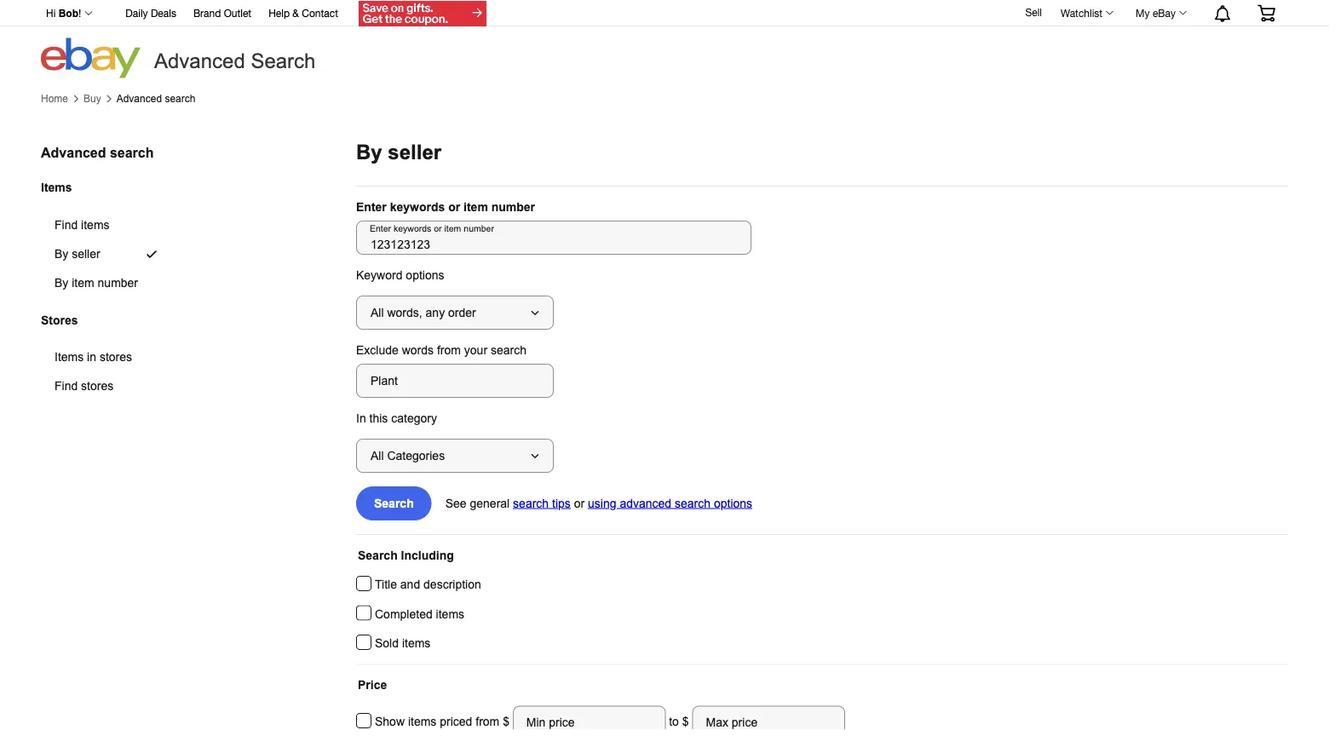 Task type: vqa. For each thing, say whether or not it's contained in the screenshot.
left
no



Task type: describe. For each thing, give the bounding box(es) containing it.
sell link
[[1018, 6, 1050, 18]]

help
[[269, 7, 290, 19]]

0 vertical spatial advanced
[[154, 50, 245, 72]]

words
[[402, 343, 434, 357]]

advanced search link
[[116, 93, 196, 105]]

by seller link
[[41, 240, 179, 269]]

deals
[[151, 7, 176, 19]]

show
[[375, 716, 405, 729]]

find for find items
[[55, 218, 78, 232]]

0 vertical spatial advanced search
[[116, 93, 196, 104]]

category
[[391, 412, 437, 425]]

1 vertical spatial advanced search
[[41, 145, 154, 160]]

my ebay
[[1136, 7, 1176, 19]]

by for by item number link
[[55, 276, 68, 290]]

1 horizontal spatial options
[[714, 497, 753, 510]]

search right advanced
[[675, 497, 711, 510]]

stores
[[41, 314, 78, 327]]

keyword
[[356, 268, 403, 282]]

your shopping cart image
[[1257, 4, 1277, 22]]

1 $ from the left
[[503, 716, 513, 729]]

1 vertical spatial or
[[574, 497, 585, 510]]

0 vertical spatial stores
[[100, 351, 132, 364]]

title and description
[[375, 578, 481, 591]]

daily deals
[[126, 7, 176, 19]]

search button
[[356, 487, 432, 521]]

search down advanced search
[[165, 93, 196, 104]]

Enter minimum price range value, $ text field
[[513, 706, 666, 730]]

find stores link
[[41, 372, 173, 401]]

items in stores
[[55, 351, 132, 364]]

advanced search
[[154, 50, 316, 72]]

stores inside "link"
[[81, 380, 114, 393]]

my ebay link
[[1127, 3, 1195, 23]]

help & contact link
[[269, 5, 338, 23]]

sold items
[[375, 637, 431, 650]]

brand
[[193, 7, 221, 19]]

my
[[1136, 7, 1150, 19]]

hi bob !
[[46, 8, 81, 19]]

items for show
[[408, 716, 437, 729]]

exclude
[[356, 343, 399, 357]]

ebay
[[1153, 7, 1176, 19]]

search for search including
[[358, 549, 398, 562]]

by for by seller link
[[55, 247, 68, 261]]

tips
[[552, 497, 571, 510]]

items for find
[[81, 218, 110, 232]]

hi
[[46, 8, 56, 19]]

and
[[400, 578, 420, 591]]

using
[[588, 497, 617, 510]]

home link
[[41, 93, 68, 105]]

0 horizontal spatial by seller
[[55, 247, 100, 261]]

buy link
[[84, 93, 101, 105]]

find items link
[[41, 211, 179, 240]]

find items
[[55, 218, 110, 232]]

home
[[41, 93, 68, 104]]

0 vertical spatial item
[[464, 200, 488, 213]]

see general search tips or using advanced search options
[[445, 497, 753, 510]]

Enter maximum price range value, $ text field
[[692, 706, 845, 730]]

watchlist link
[[1052, 3, 1122, 23]]

priced
[[440, 716, 472, 729]]

enter
[[356, 200, 387, 213]]

1 horizontal spatial from
[[476, 716, 500, 729]]

keyword options
[[356, 268, 444, 282]]

search left tips
[[513, 497, 549, 510]]

description
[[424, 578, 481, 591]]

search including
[[358, 549, 454, 562]]

completed items
[[375, 608, 465, 621]]

banner containing sell
[[37, 0, 1289, 78]]

0 vertical spatial number
[[492, 200, 535, 213]]

0 vertical spatial or
[[448, 200, 460, 213]]

this
[[370, 412, 388, 425]]

find stores
[[55, 380, 114, 393]]

1 horizontal spatial by seller
[[356, 141, 442, 164]]

search down 'advanced search' link
[[110, 145, 154, 160]]

account navigation
[[37, 0, 1289, 29]]

0 vertical spatial by
[[356, 141, 382, 164]]

1 vertical spatial item
[[72, 276, 94, 290]]



Task type: locate. For each thing, give the bounding box(es) containing it.
items in stores link
[[41, 343, 173, 372]]

advanced
[[620, 497, 672, 510]]

advanced down brand
[[154, 50, 245, 72]]

number up enter keywords or item number text box
[[492, 200, 535, 213]]

by up enter
[[356, 141, 382, 164]]

Enter keywords or item number text field
[[356, 221, 752, 255]]

1 vertical spatial find
[[55, 380, 78, 393]]

search down help
[[251, 50, 316, 72]]

help & contact
[[269, 7, 338, 19]]

or right keywords
[[448, 200, 460, 213]]

contact
[[302, 7, 338, 19]]

items
[[81, 218, 110, 232], [436, 608, 465, 621], [402, 637, 431, 650], [408, 716, 437, 729]]

outlet
[[224, 7, 252, 19]]

items up by seller link
[[81, 218, 110, 232]]

get the coupon image
[[359, 1, 487, 26]]

by down find items
[[55, 247, 68, 261]]

exclude words from your search
[[356, 343, 527, 357]]

stores
[[100, 351, 132, 364], [81, 380, 114, 393]]

2 $ from the left
[[682, 716, 689, 729]]

search tips link
[[513, 497, 571, 510]]

1 vertical spatial by
[[55, 247, 68, 261]]

2 find from the top
[[55, 380, 78, 393]]

including
[[401, 549, 454, 562]]

item down by seller link
[[72, 276, 94, 290]]

advanced search
[[116, 93, 196, 104], [41, 145, 154, 160]]

by item number link
[[41, 269, 179, 298]]

daily deals link
[[126, 5, 176, 23]]

1 vertical spatial seller
[[72, 247, 100, 261]]

Exclude words from your search text field
[[356, 364, 554, 398]]

brand outlet link
[[193, 5, 252, 23]]

in
[[87, 351, 96, 364]]

advanced search down buy link
[[41, 145, 154, 160]]

2 vertical spatial advanced
[[41, 145, 106, 160]]

find for find stores
[[55, 380, 78, 393]]

0 horizontal spatial from
[[437, 343, 461, 357]]

or
[[448, 200, 460, 213], [574, 497, 585, 510]]

completed
[[375, 608, 433, 621]]

price
[[358, 679, 387, 692]]

watchlist
[[1061, 7, 1103, 19]]

0 vertical spatial search
[[251, 50, 316, 72]]

show items priced from
[[375, 716, 503, 729]]

search up search including
[[374, 497, 414, 510]]

1 vertical spatial from
[[476, 716, 500, 729]]

$ right to
[[682, 716, 689, 729]]

brand outlet
[[193, 7, 252, 19]]

1 vertical spatial stores
[[81, 380, 114, 393]]

0 vertical spatial by seller
[[356, 141, 442, 164]]

seller up keywords
[[388, 141, 442, 164]]

0 vertical spatial find
[[55, 218, 78, 232]]

1 horizontal spatial item
[[464, 200, 488, 213]]

banner
[[37, 0, 1289, 78]]

item right keywords
[[464, 200, 488, 213]]

find
[[55, 218, 78, 232], [55, 380, 78, 393]]

0 horizontal spatial number
[[98, 276, 138, 290]]

your
[[464, 343, 488, 357]]

title
[[375, 578, 397, 591]]

items up find items
[[41, 181, 72, 194]]

1 find from the top
[[55, 218, 78, 232]]

by
[[356, 141, 382, 164], [55, 247, 68, 261], [55, 276, 68, 290]]

bob
[[59, 8, 78, 19]]

items right sold
[[402, 637, 431, 650]]

from right priced
[[476, 716, 500, 729]]

search
[[251, 50, 316, 72], [374, 497, 414, 510], [358, 549, 398, 562]]

items down description
[[436, 608, 465, 621]]

items left in
[[55, 351, 84, 364]]

2 vertical spatial by
[[55, 276, 68, 290]]

enter keywords or item number
[[356, 200, 535, 213]]

0 vertical spatial items
[[41, 181, 72, 194]]

stores down items in stores
[[81, 380, 114, 393]]

from
[[437, 343, 461, 357], [476, 716, 500, 729]]

search right your
[[491, 343, 527, 357]]

in this category
[[356, 412, 437, 425]]

number down by seller link
[[98, 276, 138, 290]]

1 vertical spatial options
[[714, 497, 753, 510]]

buy
[[84, 93, 101, 104]]

advanced down buy link
[[41, 145, 106, 160]]

from left your
[[437, 343, 461, 357]]

to $
[[666, 716, 692, 729]]

to
[[669, 716, 679, 729]]

search up title
[[358, 549, 398, 562]]

sold
[[375, 637, 399, 650]]

stores right in
[[100, 351, 132, 364]]

1 vertical spatial items
[[55, 351, 84, 364]]

$
[[503, 716, 513, 729], [682, 716, 689, 729]]

find inside "link"
[[55, 380, 78, 393]]

using advanced search options link
[[588, 497, 753, 510]]

0 horizontal spatial seller
[[72, 247, 100, 261]]

options
[[406, 268, 444, 282], [714, 497, 753, 510]]

by up 'stores'
[[55, 276, 68, 290]]

daily
[[126, 7, 148, 19]]

in
[[356, 412, 366, 425]]

advanced search right buy
[[116, 93, 196, 104]]

0 horizontal spatial options
[[406, 268, 444, 282]]

number
[[492, 200, 535, 213], [98, 276, 138, 290]]

or right tips
[[574, 497, 585, 510]]

items for sold
[[402, 637, 431, 650]]

general
[[470, 497, 510, 510]]

1 horizontal spatial number
[[492, 200, 535, 213]]

0 horizontal spatial or
[[448, 200, 460, 213]]

1 vertical spatial by seller
[[55, 247, 100, 261]]

by seller
[[356, 141, 442, 164], [55, 247, 100, 261]]

1 vertical spatial advanced
[[116, 93, 162, 104]]

0 vertical spatial from
[[437, 343, 461, 357]]

keywords
[[390, 200, 445, 213]]

items for items in stores
[[55, 351, 84, 364]]

1 horizontal spatial seller
[[388, 141, 442, 164]]

advanced
[[154, 50, 245, 72], [116, 93, 162, 104], [41, 145, 106, 160]]

items
[[41, 181, 72, 194], [55, 351, 84, 364]]

sell
[[1026, 6, 1042, 18]]

items for completed
[[436, 608, 465, 621]]

1 vertical spatial number
[[98, 276, 138, 290]]

see
[[445, 497, 467, 510]]

$ right priced
[[503, 716, 513, 729]]

by item number
[[55, 276, 138, 290]]

1 horizontal spatial $
[[682, 716, 689, 729]]

search inside button
[[374, 497, 414, 510]]

by seller up keywords
[[356, 141, 442, 164]]

seller down find items
[[72, 247, 100, 261]]

search for search button
[[374, 497, 414, 510]]

0 vertical spatial seller
[[388, 141, 442, 164]]

items right the show
[[408, 716, 437, 729]]

0 horizontal spatial item
[[72, 276, 94, 290]]

1 vertical spatial search
[[374, 497, 414, 510]]

seller
[[388, 141, 442, 164], [72, 247, 100, 261]]

item
[[464, 200, 488, 213], [72, 276, 94, 290]]

find up by seller link
[[55, 218, 78, 232]]

&
[[293, 7, 299, 19]]

advanced right buy
[[116, 93, 162, 104]]

find down items in stores
[[55, 380, 78, 393]]

0 horizontal spatial $
[[503, 716, 513, 729]]

2 vertical spatial search
[[358, 549, 398, 562]]

!
[[78, 8, 81, 19]]

by seller down find items
[[55, 247, 100, 261]]

items for items
[[41, 181, 72, 194]]

search
[[165, 93, 196, 104], [110, 145, 154, 160], [491, 343, 527, 357], [513, 497, 549, 510], [675, 497, 711, 510]]

1 horizontal spatial or
[[574, 497, 585, 510]]

0 vertical spatial options
[[406, 268, 444, 282]]



